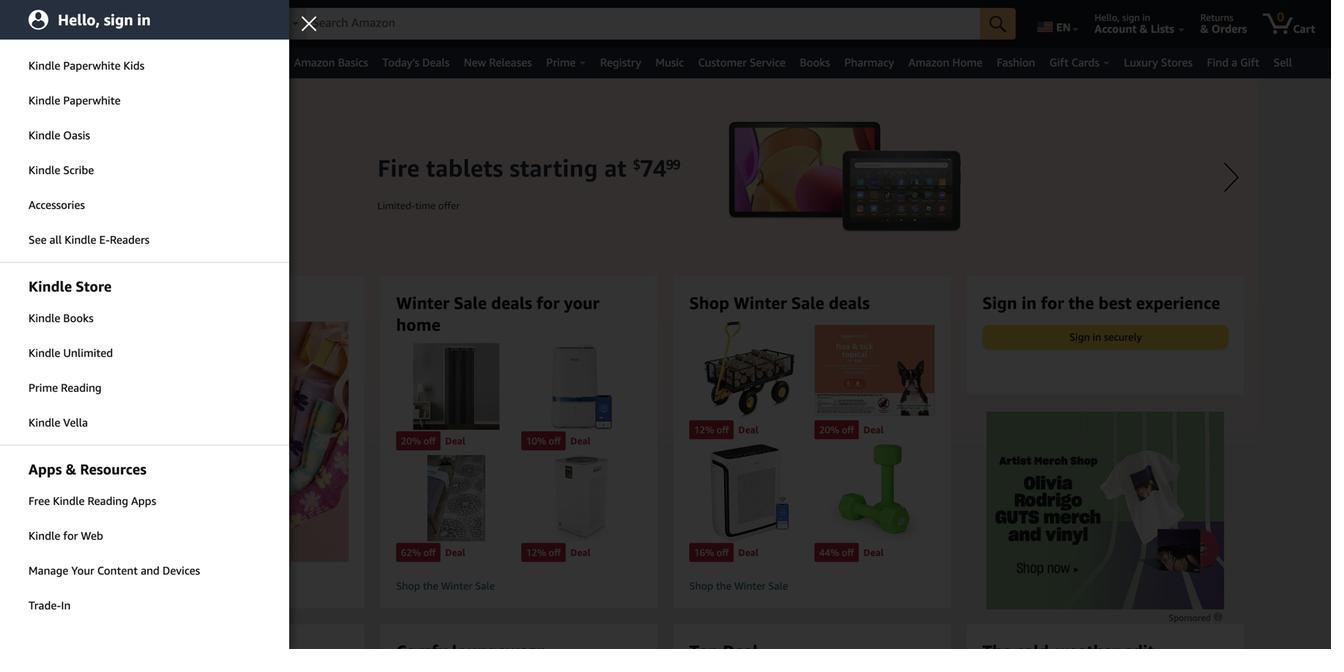 Task type: describe. For each thing, give the bounding box(es) containing it.
off for kenmore pm3020 air purifiers with h13 true hepa filter, covers up to 1500 sq.foot, 24db silentclean 3-stage hepa filtration system, 5 speeds for home large room, kitchens & bedroom image at bottom left
[[549, 548, 561, 559]]

kindle
[[29, 278, 72, 295]]

deal for the amazon basics flea and tick topical treatment for small dogs (5 -22 pounds), 6 count (previously solimo) image
[[864, 425, 884, 436]]

customer service
[[698, 56, 786, 69]]

today's
[[382, 56, 419, 69]]

prime link
[[539, 52, 593, 74]]

the for shop winter sale deals
[[716, 581, 732, 593]]

sale inside winter sale deals for your home
[[454, 293, 487, 313]]

2 gift from the left
[[1241, 56, 1260, 69]]

0 horizontal spatial for
[[63, 530, 78, 543]]

20% for the amazon basics flea and tick topical treatment for small dogs (5 -22 pounds), 6 count (previously solimo) image
[[819, 425, 839, 436]]

gift cards link
[[1043, 52, 1117, 74]]

16%
[[694, 548, 714, 559]]

kindle oasis link
[[0, 119, 289, 152]]

main content containing shop winter sale deals
[[0, 78, 1331, 650]]

sign in for the best experience
[[983, 293, 1220, 313]]

store
[[76, 278, 112, 295]]

sign inside navigation navigation
[[1122, 12, 1140, 23]]

prime for prime
[[546, 56, 576, 69]]

amazon home link
[[901, 52, 990, 74]]

kindle store
[[29, 278, 112, 295]]

basics
[[338, 56, 368, 69]]

1 gift from the left
[[1050, 56, 1069, 69]]

1 shop winter sale deals from the left
[[103, 293, 284, 313]]

kindle paperwhite kids link
[[0, 49, 289, 82]]

cap barbell neoprene dumbbell weights, 8 lb pair, shamrock image
[[815, 445, 935, 542]]

music link
[[648, 52, 691, 74]]

prime reading link
[[0, 372, 289, 405]]

kindle link
[[0, 14, 289, 48]]

winter sale deals for your home
[[396, 293, 600, 335]]

44%
[[819, 548, 839, 559]]

shop the winter sale link for winter sale deals for your home
[[396, 580, 642, 594]]

& for apps
[[66, 461, 76, 478]]

deal for 'cap barbell neoprene dumbbell weights, 8 lb pair, shamrock' image
[[864, 548, 884, 559]]

today's deals link
[[375, 52, 457, 74]]

delivering
[[121, 12, 165, 23]]

kindle for web
[[29, 530, 103, 543]]

none search field inside navigation navigation
[[265, 8, 1016, 41]]

manage your content and devices
[[29, 565, 200, 578]]

accessories
[[29, 199, 85, 212]]

kindle for kindle
[[29, 24, 60, 37]]

sponsored
[[1169, 613, 1213, 624]]

apps
[[29, 461, 62, 478]]

care
[[104, 56, 126, 69]]

stores
[[1161, 56, 1193, 69]]

off for rugshop modern floral circles design for living room,bedroom,home office,kitchen non shedding runner rug 2' x 7' 2" gray image
[[424, 548, 436, 559]]

customer service link
[[691, 52, 793, 74]]

10%
[[526, 436, 546, 447]]

vella
[[63, 416, 88, 429]]

free kindle reading apps
[[29, 495, 156, 508]]

levoit 4l smart cool mist humidifier for home bedroom with essential oils, customize humidity for baby & plants, app & voice control, schedule, timer, last up to 40hrs, whisper quiet, handle design image
[[521, 344, 642, 430]]

sign for sign in securely
[[1070, 331, 1090, 343]]

0 horizontal spatial books
[[63, 312, 94, 325]]

kindle for kindle vella
[[29, 416, 60, 429]]

kindle paperwhite link
[[0, 84, 289, 117]]

& for account
[[1140, 22, 1148, 35]]

off for the amazon basics flea and tick topical treatment for small dogs (5 -22 pounds), 6 count (previously solimo) image
[[842, 425, 854, 436]]

trade-in link
[[0, 590, 289, 623]]

see all kindle e-readers
[[29, 233, 150, 246]]

mahwah
[[179, 12, 215, 23]]

shop winter sale deals image
[[76, 322, 376, 563]]

kindle scribe link
[[0, 154, 289, 187]]

12% for the vevor steel garden cart, heavy duty 900 lbs capacity, with removable mesh sides to convert into flatbed, utility metal wagon with 180° rotating handle and 10 in tires, perfect for farm, yard image
[[694, 425, 714, 436]]

medical care
[[62, 56, 126, 69]]

kindle paperwhite kids
[[29, 59, 144, 72]]

0
[[1277, 9, 1285, 24]]

music
[[656, 56, 684, 69]]

deal for the vevor steel garden cart, heavy duty 900 lbs capacity, with removable mesh sides to convert into flatbed, utility metal wagon with 180° rotating handle and 10 in tires, perfect for farm, yard image
[[738, 425, 759, 436]]

leave feedback on sponsored ad element
[[1169, 613, 1224, 624]]

shop down '62%'
[[396, 581, 420, 593]]

off for 'cap barbell neoprene dumbbell weights, 8 lb pair, shamrock' image
[[842, 548, 854, 559]]

customer
[[698, 56, 747, 69]]

readers
[[110, 233, 150, 246]]

account & lists
[[1095, 22, 1174, 35]]

2 horizontal spatial the
[[1069, 293, 1094, 313]]

shop up kindle unlimited link
[[103, 293, 143, 313]]

20% off for joydeco door curtain closet door, closet curtain for open closet, closet curtains for bedroom closet door, door curtains for doorways privacy bedroom(40wx78l) image
[[401, 436, 436, 447]]

kindle scribe
[[29, 164, 94, 177]]

off for the vevor steel garden cart, heavy duty 900 lbs capacity, with removable mesh sides to convert into flatbed, utility metal wagon with 180° rotating handle and 10 in tires, perfect for farm, yard image
[[717, 425, 729, 436]]

medical
[[62, 56, 101, 69]]

medical care link
[[55, 52, 144, 74]]

luxury stores
[[1124, 56, 1193, 69]]

amazon for amazon home
[[909, 56, 950, 69]]

kindle books link
[[0, 302, 289, 335]]

experience
[[1136, 293, 1220, 313]]

20% for joydeco door curtain closet door, closet curtain for open closet, closet curtains for bedroom closet door, door curtains for doorways privacy bedroom(40wx78l) image
[[401, 436, 421, 447]]

shop the winter sale for winter sale deals for your home
[[396, 581, 495, 593]]

home
[[396, 315, 441, 335]]

navigation navigation
[[0, 0, 1331, 78]]

kindle for kindle for web
[[29, 530, 60, 543]]

free kindle reading apps link
[[0, 485, 289, 518]]

amazon basics flea and tick topical treatment for small dogs (5 -22 pounds), 6 count (previously solimo) image
[[815, 322, 935, 419]]

new releases
[[464, 56, 532, 69]]

sell
[[1274, 56, 1292, 69]]

kindle paperwhite
[[29, 94, 121, 107]]

scribe
[[63, 164, 94, 177]]

returns
[[1201, 12, 1234, 23]]

to
[[167, 12, 176, 23]]

apps
[[131, 495, 156, 508]]

registry
[[600, 56, 641, 69]]

the for winter sale deals for your home
[[423, 581, 438, 593]]

luxury stores link
[[1117, 52, 1200, 74]]

best
[[1099, 293, 1132, 313]]

Search Amazon text field
[[306, 9, 980, 39]]

2 horizontal spatial for
[[1041, 293, 1064, 313]]

deal for levoit air purifiers for home large room up to 1900 ft² in 1 hr with washable filters, air quality monitor, smart wifi, hepa filter captures allergies, pet hair, smoke, pollen in bedroom, vital 200s image
[[738, 548, 759, 559]]

find a gift link
[[1200, 52, 1267, 74]]

kindle for kindle paperwhite
[[29, 94, 60, 107]]

paperwhite for kindle paperwhite kids
[[63, 59, 121, 72]]

service
[[750, 56, 786, 69]]

kindle vella link
[[0, 407, 289, 440]]

account
[[1095, 22, 1137, 35]]

kindle books
[[29, 312, 94, 325]]

amazon basics link
[[287, 52, 375, 74]]

cart
[[1293, 22, 1315, 35]]

content
[[97, 565, 138, 578]]

oasis
[[63, 129, 90, 142]]

see all kindle e-readers link
[[0, 223, 289, 257]]

12% off for the vevor steel garden cart, heavy duty 900 lbs capacity, with removable mesh sides to convert into flatbed, utility metal wagon with 180° rotating handle and 10 in tires, perfect for farm, yard image
[[694, 425, 729, 436]]

shop down 16%
[[689, 581, 713, 593]]

in inside navigation navigation
[[1143, 12, 1151, 23]]

apps & resources
[[29, 461, 146, 478]]

en link
[[1028, 4, 1086, 44]]

prime for prime reading
[[29, 382, 58, 395]]

orders
[[1212, 22, 1247, 35]]

levoit air purifiers for home large room up to 1900 ft² in 1 hr with washable filters, air quality monitor, smart wifi, hepa filter captures allergies, pet hair, smoke, pollen in bedroom, vital 200s image
[[689, 445, 810, 542]]

0 horizontal spatial hello, sign in
[[58, 11, 151, 29]]

shop up the vevor steel garden cart, heavy duty 900 lbs capacity, with removable mesh sides to convert into flatbed, utility metal wagon with 180° rotating handle and 10 in tires, perfect for farm, yard image
[[689, 293, 729, 313]]



Task type: vqa. For each thing, say whether or not it's contained in the screenshot.
the top Books
yes



Task type: locate. For each thing, give the bounding box(es) containing it.
1 paperwhite from the top
[[63, 59, 121, 72]]

for
[[537, 293, 560, 313], [1041, 293, 1064, 313], [63, 530, 78, 543]]

kindle inside free kindle reading apps link
[[53, 495, 85, 508]]

20% down joydeco door curtain closet door, closet curtain for open closet, closet curtains for bedroom closet door, door curtains for doorways privacy bedroom(40wx78l) image
[[401, 436, 421, 447]]

e-
[[99, 233, 110, 246]]

1 horizontal spatial hello,
[[1095, 12, 1120, 23]]

for left web at the bottom of page
[[63, 530, 78, 543]]

kindle left medical
[[29, 59, 60, 72]]

deal for kenmore pm3020 air purifiers with h13 true hepa filter, covers up to 1500 sq.foot, 24db silentclean 3-stage hepa filtration system, 5 speeds for home large room, kitchens & bedroom image at bottom left
[[570, 548, 591, 559]]

kindle right free
[[53, 495, 85, 508]]

new
[[464, 56, 486, 69]]

the down 62% off
[[423, 581, 438, 593]]

kindle inside kindle oasis link
[[29, 129, 60, 142]]

kindle unlimited link
[[0, 337, 289, 370]]

books inside navigation navigation
[[800, 56, 830, 69]]

gift right a
[[1241, 56, 1260, 69]]

1 horizontal spatial hello, sign in
[[1095, 12, 1151, 23]]

all button
[[9, 48, 55, 78]]

gift left cards
[[1050, 56, 1069, 69]]

0 horizontal spatial deals
[[242, 293, 284, 313]]

kindle inside kindle books link
[[29, 312, 60, 325]]

books down kindle store
[[63, 312, 94, 325]]

1 vertical spatial prime
[[29, 382, 58, 395]]

web
[[81, 530, 103, 543]]

1 vertical spatial books
[[63, 312, 94, 325]]

12% off
[[694, 425, 729, 436], [526, 548, 561, 559]]

books link
[[793, 52, 837, 74]]

1 horizontal spatial sign
[[1122, 12, 1140, 23]]

off down the amazon basics flea and tick topical treatment for small dogs (5 -22 pounds), 6 count (previously solimo) image
[[842, 425, 854, 436]]

0 vertical spatial reading
[[61, 382, 102, 395]]

securely
[[1104, 331, 1142, 343]]

kindle up manage
[[29, 530, 60, 543]]

1 horizontal spatial 12% off
[[694, 425, 729, 436]]

1 horizontal spatial shop the winter sale
[[689, 581, 788, 593]]

1 shop the winter sale from the left
[[396, 581, 495, 593]]

main content
[[0, 78, 1331, 650]]

winter inside winter sale deals for your home
[[396, 293, 449, 313]]

off down kenmore pm3020 air purifiers with h13 true hepa filter, covers up to 1500 sq.foot, 24db silentclean 3-stage hepa filtration system, 5 speeds for home large room, kitchens & bedroom image at bottom left
[[549, 548, 561, 559]]

0 horizontal spatial the
[[423, 581, 438, 593]]

deal for rugshop modern floral circles design for living room,bedroom,home office,kitchen non shedding runner rug 2' x 7' 2" gray image
[[445, 548, 465, 559]]

your
[[564, 293, 600, 313]]

all
[[33, 56, 48, 69]]

reading up vella
[[61, 382, 102, 395]]

amazon left basics
[[294, 56, 335, 69]]

20% off down joydeco door curtain closet door, closet curtain for open closet, closet curtains for bedroom closet door, door curtains for doorways privacy bedroom(40wx78l) image
[[401, 436, 436, 447]]

the down 16% off
[[716, 581, 732, 593]]

1 horizontal spatial shop winter sale deals
[[689, 293, 870, 313]]

amazon image
[[14, 14, 91, 38]]

shop the winter sale
[[396, 581, 495, 593], [689, 581, 788, 593]]

1 horizontal spatial deals
[[491, 293, 532, 313]]

hello, up medical
[[58, 11, 100, 29]]

& right apps on the left
[[66, 461, 76, 478]]

07430
[[218, 12, 246, 23]]

20% off down the amazon basics flea and tick topical treatment for small dogs (5 -22 pounds), 6 count (previously solimo) image
[[819, 425, 854, 436]]

off right 10%
[[549, 436, 561, 447]]

kindle inside kindle scribe link
[[29, 164, 60, 177]]

0 horizontal spatial &
[[66, 461, 76, 478]]

releases
[[489, 56, 532, 69]]

1 horizontal spatial 20% off
[[819, 425, 854, 436]]

off
[[717, 425, 729, 436], [842, 425, 854, 436], [424, 436, 436, 447], [549, 436, 561, 447], [424, 548, 436, 559], [549, 548, 561, 559], [717, 548, 729, 559], [842, 548, 854, 559]]

all
[[49, 233, 62, 246]]

joydeco door curtain closet door, closet curtain for open closet, closet curtains for bedroom closet door, door curtains for doorways privacy bedroom(40wx78l) image
[[396, 344, 517, 430]]

pharmacy link
[[837, 52, 901, 74]]

off down the vevor steel garden cart, heavy duty 900 lbs capacity, with removable mesh sides to convert into flatbed, utility metal wagon with 180° rotating handle and 10 in tires, perfect for farm, yard image
[[717, 425, 729, 436]]

deal right the 44% off
[[864, 548, 884, 559]]

gift
[[1050, 56, 1069, 69], [1241, 56, 1260, 69]]

off down joydeco door curtain closet door, closet curtain for open closet, closet curtains for bedroom closet door, door curtains for doorways privacy bedroom(40wx78l) image
[[424, 436, 436, 447]]

hello, right en
[[1095, 12, 1120, 23]]

deal right 62% off
[[445, 548, 465, 559]]

deal down kenmore pm3020 air purifiers with h13 true hepa filter, covers up to 1500 sq.foot, 24db silentclean 3-stage hepa filtration system, 5 speeds for home large room, kitchens & bedroom image at bottom left
[[570, 548, 591, 559]]

kindle for kindle paperwhite kids
[[29, 59, 60, 72]]

2 deals from the left
[[491, 293, 532, 313]]

2 shop winter sale deals from the left
[[689, 293, 870, 313]]

kindle inside kindle unlimited link
[[29, 347, 60, 360]]

paperwhite for kindle paperwhite
[[63, 94, 121, 107]]

accessories link
[[0, 189, 289, 222]]

12% off down kenmore pm3020 air purifiers with h13 true hepa filter, covers up to 1500 sq.foot, 24db silentclean 3-stage hepa filtration system, 5 speeds for home large room, kitchens & bedroom image at bottom left
[[526, 548, 561, 559]]

location
[[162, 22, 205, 35]]

returns & orders
[[1201, 12, 1247, 35]]

kindle for web link
[[0, 520, 289, 553]]

prime inside navigation navigation
[[546, 56, 576, 69]]

12% off down the vevor steel garden cart, heavy duty 900 lbs capacity, with removable mesh sides to convert into flatbed, utility metal wagon with 180° rotating handle and 10 in tires, perfect for farm, yard image
[[694, 425, 729, 436]]

fire tablets starting at $74.99. limited-time offer. image
[[71, 78, 1260, 554]]

kindle up all
[[29, 24, 60, 37]]

shop the winter sale link
[[396, 580, 642, 594], [689, 580, 935, 594]]

a
[[1232, 56, 1238, 69]]

1 vertical spatial 12% off
[[526, 548, 561, 559]]

deals inside winter sale deals for your home
[[491, 293, 532, 313]]

kindle unlimited
[[29, 347, 113, 360]]

trade-
[[29, 599, 61, 613]]

kindle inside kindle paperwhite kids link
[[29, 59, 60, 72]]

hello, sign in up medical care link
[[58, 11, 151, 29]]

new releases link
[[457, 52, 539, 74]]

for left your
[[537, 293, 560, 313]]

sale
[[205, 293, 238, 313], [454, 293, 487, 313], [791, 293, 824, 313], [475, 581, 495, 593], [768, 581, 788, 593]]

12% down kenmore pm3020 air purifiers with h13 true hepa filter, covers up to 1500 sq.foot, 24db silentclean 3-stage hepa filtration system, 5 speeds for home large room, kitchens & bedroom image at bottom left
[[526, 548, 546, 559]]

2 amazon from the left
[[909, 56, 950, 69]]

kenmore pm3020 air purifiers with h13 true hepa filter, covers up to 1500 sq.foot, 24db silentclean 3-stage hepa filtration system, 5 speeds for home large room, kitchens & bedroom image
[[521, 455, 642, 542]]

shop the winter sale for shop winter sale deals
[[689, 581, 788, 593]]

amazon basics
[[294, 56, 368, 69]]

1 horizontal spatial prime
[[546, 56, 576, 69]]

cards
[[1072, 56, 1100, 69]]

kindle down kindle
[[29, 312, 60, 325]]

kindle left e-
[[65, 233, 96, 246]]

kindle down all
[[29, 94, 60, 107]]

resources
[[80, 461, 146, 478]]

None submit
[[980, 8, 1016, 40]]

deal down the vevor steel garden cart, heavy duty 900 lbs capacity, with removable mesh sides to convert into flatbed, utility metal wagon with 180° rotating handle and 10 in tires, perfect for farm, yard image
[[738, 425, 759, 436]]

deal right 16% off
[[738, 548, 759, 559]]

2 horizontal spatial deals
[[829, 293, 870, 313]]

0 horizontal spatial 20% off
[[401, 436, 436, 447]]

off right 44%
[[842, 548, 854, 559]]

3 deals from the left
[[829, 293, 870, 313]]

sponsored link
[[1169, 611, 1224, 626]]

0 horizontal spatial 20%
[[401, 436, 421, 447]]

shop winter sale deals up the vevor steel garden cart, heavy duty 900 lbs capacity, with removable mesh sides to convert into flatbed, utility metal wagon with 180° rotating handle and 10 in tires, perfect for farm, yard image
[[689, 293, 870, 313]]

find
[[1207, 56, 1229, 69]]

off right '62%'
[[424, 548, 436, 559]]

your
[[71, 565, 94, 578]]

off for joydeco door curtain closet door, closet curtain for open closet, closet curtains for bedroom closet door, door curtains for doorways privacy bedroom(40wx78l) image
[[424, 436, 436, 447]]

vevor steel garden cart, heavy duty 900 lbs capacity, with removable mesh sides to convert into flatbed, utility metal wagon with 180° rotating handle and 10 in tires, perfect for farm, yard image
[[689, 322, 810, 419]]

manage
[[29, 565, 68, 578]]

deal down the amazon basics flea and tick topical treatment for small dogs (5 -22 pounds), 6 count (previously solimo) image
[[864, 425, 884, 436]]

0 horizontal spatial hello,
[[58, 11, 100, 29]]

off for levoit air purifiers for home large room up to 1900 ft² in 1 hr with washable filters, air quality monitor, smart wifi, hepa filter captures allergies, pet hair, smoke, pollen in bedroom, vital 200s image
[[717, 548, 729, 559]]

20%
[[819, 425, 839, 436], [401, 436, 421, 447]]

& left orders
[[1201, 22, 1209, 35]]

1 deals from the left
[[242, 293, 284, 313]]

hello, inside navigation navigation
[[1095, 12, 1120, 23]]

0 horizontal spatial shop the winter sale link
[[396, 580, 642, 594]]

deal for levoit 4l smart cool mist humidifier for home bedroom with essential oils, customize humidity for baby & plants, app & voice control, schedule, timer, last up to 40hrs, whisper quiet, handle design image on the bottom left of the page
[[570, 436, 591, 447]]

kindle for kindle books
[[29, 312, 60, 325]]

pharmacy
[[845, 56, 894, 69]]

update
[[121, 22, 159, 35]]

20% down the amazon basics flea and tick topical treatment for small dogs (5 -22 pounds), 6 count (previously solimo) image
[[819, 425, 839, 436]]

kindle
[[29, 24, 60, 37], [29, 59, 60, 72], [29, 94, 60, 107], [29, 129, 60, 142], [29, 164, 60, 177], [65, 233, 96, 246], [29, 312, 60, 325], [29, 347, 60, 360], [29, 416, 60, 429], [53, 495, 85, 508], [29, 530, 60, 543]]

0 horizontal spatial sign
[[104, 11, 133, 29]]

sign
[[104, 11, 133, 29], [1122, 12, 1140, 23]]

prime up kindle vella
[[29, 382, 58, 395]]

sign inside hello, sign in link
[[104, 11, 133, 29]]

sign left lists
[[1122, 12, 1140, 23]]

reading down "resources"
[[88, 495, 128, 508]]

12% down the vevor steel garden cart, heavy duty 900 lbs capacity, with removable mesh sides to convert into flatbed, utility metal wagon with 180° rotating handle and 10 in tires, perfect for farm, yard image
[[694, 425, 714, 436]]

for inside winter sale deals for your home
[[537, 293, 560, 313]]

the left 'best'
[[1069, 293, 1094, 313]]

0 horizontal spatial 12%
[[526, 548, 546, 559]]

0 horizontal spatial amazon
[[294, 56, 335, 69]]

kindle left vella
[[29, 416, 60, 429]]

sign for sign in for the best experience
[[983, 293, 1017, 313]]

1 horizontal spatial for
[[537, 293, 560, 313]]

kindle for kindle oasis
[[29, 129, 60, 142]]

1 shop the winter sale link from the left
[[396, 580, 642, 594]]

& left lists
[[1140, 22, 1148, 35]]

1 horizontal spatial the
[[716, 581, 732, 593]]

sign in securely
[[1070, 331, 1142, 343]]

1 vertical spatial reading
[[88, 495, 128, 508]]

sell link
[[1267, 52, 1299, 74]]

kindle inside kindle link
[[29, 24, 60, 37]]

shop the winter sale down 62% off
[[396, 581, 495, 593]]

2 paperwhite from the top
[[63, 94, 121, 107]]

hello, sign in left lists
[[1095, 12, 1151, 23]]

deal right 10% off
[[570, 436, 591, 447]]

0 vertical spatial prime
[[546, 56, 576, 69]]

amazon left home
[[909, 56, 950, 69]]

in
[[137, 11, 151, 29], [1143, 12, 1151, 23], [1022, 293, 1037, 313], [1093, 331, 1101, 343]]

kindle for kindle scribe
[[29, 164, 60, 177]]

0 vertical spatial 12% off
[[694, 425, 729, 436]]

en
[[1056, 21, 1071, 34]]

1 amazon from the left
[[294, 56, 335, 69]]

fashion link
[[990, 52, 1043, 74]]

luxury
[[1124, 56, 1158, 69]]

0 horizontal spatial shop winter sale deals
[[103, 293, 284, 313]]

shop winter sale deals up kindle unlimited link
[[103, 293, 284, 313]]

manage your content and devices link
[[0, 555, 289, 588]]

amazon for amazon basics
[[294, 56, 335, 69]]

off for levoit 4l smart cool mist humidifier for home bedroom with essential oils, customize humidity for baby & plants, app & voice control, schedule, timer, last up to 40hrs, whisper quiet, handle design image on the bottom left of the page
[[549, 436, 561, 447]]

sign in securely link
[[983, 326, 1227, 349]]

1 horizontal spatial 12%
[[694, 425, 714, 436]]

1 horizontal spatial gift
[[1241, 56, 1260, 69]]

off right 16%
[[717, 548, 729, 559]]

shop
[[103, 293, 143, 313], [689, 293, 729, 313], [396, 581, 420, 593], [689, 581, 713, 593]]

0 horizontal spatial sign
[[983, 293, 1017, 313]]

12% off for kenmore pm3020 air purifiers with h13 true hepa filter, covers up to 1500 sq.foot, 24db silentclean 3-stage hepa filtration system, 5 speeds for home large room, kitchens & bedroom image at bottom left
[[526, 548, 561, 559]]

sign up care
[[104, 11, 133, 29]]

books
[[800, 56, 830, 69], [63, 312, 94, 325]]

kindle inside kindle for web link
[[29, 530, 60, 543]]

kindle left scribe
[[29, 164, 60, 177]]

kindle inside kindle paperwhite link
[[29, 94, 60, 107]]

20% off for the amazon basics flea and tick topical treatment for small dogs (5 -22 pounds), 6 count (previously solimo) image
[[819, 425, 854, 436]]

& for returns
[[1201, 22, 1209, 35]]

the
[[1069, 293, 1094, 313], [423, 581, 438, 593], [716, 581, 732, 593]]

unlimited
[[63, 347, 113, 360]]

find a gift
[[1207, 56, 1260, 69]]

deals
[[422, 56, 450, 69]]

shop the winter sale link for shop winter sale deals
[[689, 580, 935, 594]]

gift cards
[[1050, 56, 1100, 69]]

kindle inside kindle vella link
[[29, 416, 60, 429]]

kindle oasis
[[29, 129, 90, 142]]

0 vertical spatial paperwhite
[[63, 59, 121, 72]]

deal for joydeco door curtain closet door, closet curtain for open closet, closet curtains for bedroom closet door, door curtains for doorways privacy bedroom(40wx78l) image
[[445, 436, 465, 447]]

&
[[1140, 22, 1148, 35], [1201, 22, 1209, 35], [66, 461, 76, 478]]

deal down joydeco door curtain closet door, closet curtain for open closet, closet curtains for bedroom closet door, door curtains for doorways privacy bedroom(40wx78l) image
[[445, 436, 465, 447]]

see
[[29, 233, 47, 246]]

amazon
[[294, 56, 335, 69], [909, 56, 950, 69]]

kindle inside see all kindle e-readers link
[[65, 233, 96, 246]]

sign
[[983, 293, 1017, 313], [1070, 331, 1090, 343]]

12% for kenmore pm3020 air purifiers with h13 true hepa filter, covers up to 1500 sq.foot, 24db silentclean 3-stage hepa filtration system, 5 speeds for home large room, kitchens & bedroom image at bottom left
[[526, 548, 546, 559]]

1 horizontal spatial shop the winter sale link
[[689, 580, 935, 594]]

kindle left oasis
[[29, 129, 60, 142]]

prime right releases
[[546, 56, 576, 69]]

None search field
[[265, 8, 1016, 41]]

1 horizontal spatial amazon
[[909, 56, 950, 69]]

home
[[953, 56, 983, 69]]

hello, sign in inside navigation navigation
[[1095, 12, 1151, 23]]

today's deals
[[382, 56, 450, 69]]

for left 'best'
[[1041, 293, 1064, 313]]

0 vertical spatial books
[[800, 56, 830, 69]]

2 shop the winter sale link from the left
[[689, 580, 935, 594]]

none submit inside navigation navigation
[[980, 8, 1016, 40]]

0 vertical spatial 12%
[[694, 425, 714, 436]]

sponsored ad element
[[987, 412, 1224, 610]]

1 vertical spatial paperwhite
[[63, 94, 121, 107]]

and
[[141, 565, 160, 578]]

62% off
[[401, 548, 436, 559]]

0 vertical spatial sign
[[983, 293, 1017, 313]]

2 shop the winter sale from the left
[[689, 581, 788, 593]]

1 horizontal spatial 20%
[[819, 425, 839, 436]]

1 horizontal spatial sign
[[1070, 331, 1090, 343]]

rugshop modern floral circles design for living room,bedroom,home office,kitchen non shedding runner rug 2' x 7' 2" gray image
[[396, 455, 517, 542]]

2 horizontal spatial &
[[1201, 22, 1209, 35]]

1 horizontal spatial books
[[800, 56, 830, 69]]

shop the winter sale down 16% off
[[689, 581, 788, 593]]

kindle for kindle unlimited
[[29, 347, 60, 360]]

1 horizontal spatial &
[[1140, 22, 1148, 35]]

62%
[[401, 548, 421, 559]]

kindle down kindle books
[[29, 347, 60, 360]]

0 horizontal spatial prime
[[29, 382, 58, 395]]

0 horizontal spatial gift
[[1050, 56, 1069, 69]]

free
[[29, 495, 50, 508]]

0 horizontal spatial 12% off
[[526, 548, 561, 559]]

& inside returns & orders
[[1201, 22, 1209, 35]]

books right service at top right
[[800, 56, 830, 69]]

1 vertical spatial 12%
[[526, 548, 546, 559]]

1 vertical spatial sign
[[1070, 331, 1090, 343]]

0 horizontal spatial shop the winter sale
[[396, 581, 495, 593]]



